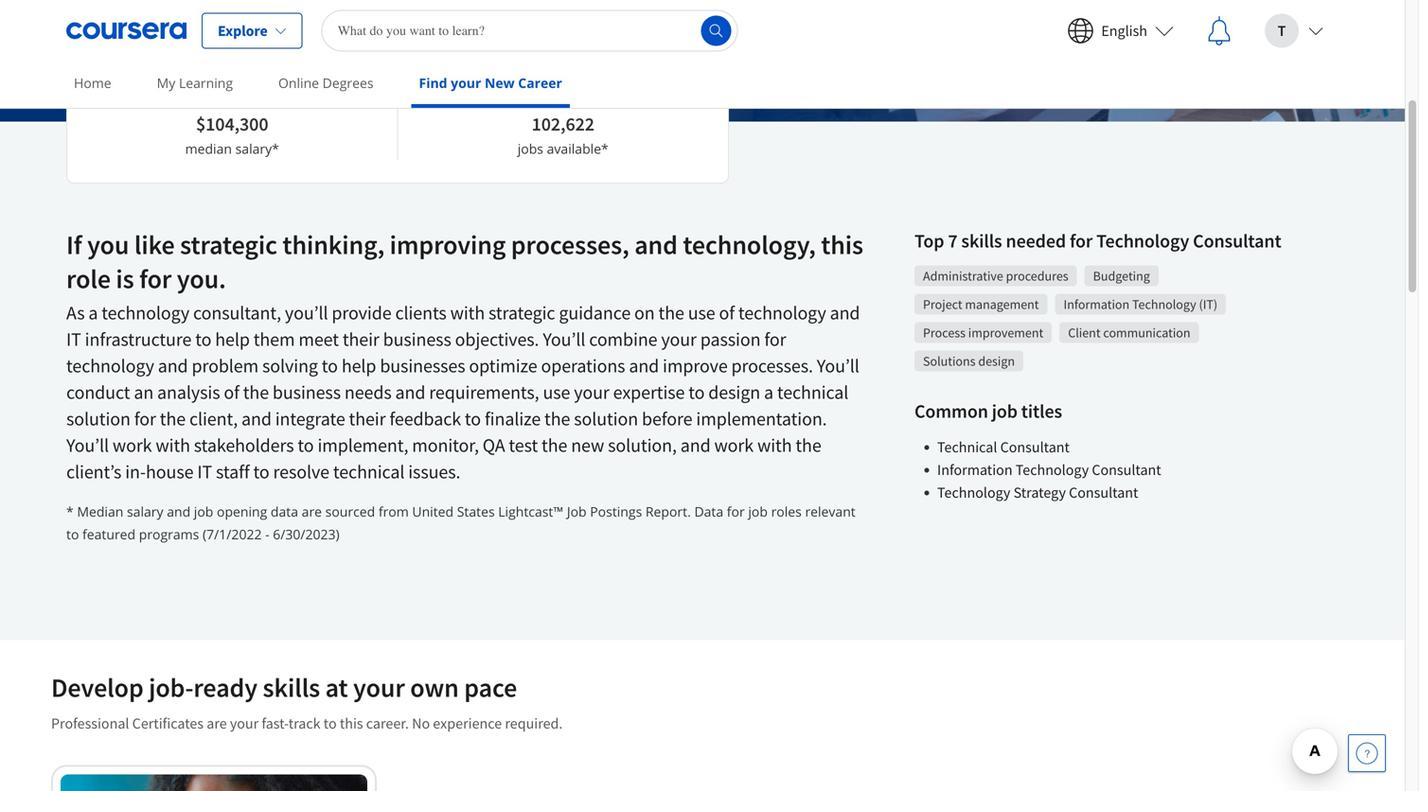 Task type: locate. For each thing, give the bounding box(es) containing it.
0 horizontal spatial are
[[207, 714, 227, 733]]

0 vertical spatial are
[[302, 503, 322, 521]]

0 vertical spatial this
[[821, 228, 863, 261]]

0 vertical spatial experience
[[341, 1, 404, 18]]

0 horizontal spatial strategic
[[180, 228, 277, 261]]

pace up required.
[[464, 671, 517, 704]]

this left career.
[[340, 714, 363, 733]]

processes,
[[511, 228, 629, 261]]

fast-
[[262, 714, 289, 733]]

top
[[915, 229, 944, 253]]

design up implementation.
[[708, 381, 760, 404]]

1 vertical spatial use
[[543, 381, 570, 404]]

to up problem
[[195, 328, 211, 351]]

them
[[253, 328, 295, 351]]

t button
[[1250, 0, 1339, 61]]

to right staff
[[253, 460, 269, 484]]

technical
[[937, 438, 997, 457]]

solution,
[[608, 434, 677, 457]]

you'll up operations
[[543, 328, 585, 351]]

client communication
[[1068, 324, 1191, 341]]

a
[[88, 301, 98, 325], [764, 381, 773, 404]]

a down processes.
[[764, 381, 773, 404]]

0 horizontal spatial job
[[194, 503, 213, 521]]

0 vertical spatial at
[[203, 1, 214, 18]]

your left fast-
[[230, 714, 259, 733]]

titles
[[1021, 400, 1062, 423]]

your up explore
[[217, 1, 243, 18]]

skills
[[961, 229, 1002, 253], [263, 671, 320, 704]]

0 vertical spatial information
[[1064, 296, 1130, 313]]

1 horizontal spatial this
[[821, 228, 863, 261]]

job left roles
[[748, 503, 768, 521]]

learn
[[167, 1, 200, 18]]

2 horizontal spatial with
[[757, 434, 792, 457]]

0 horizontal spatial pace
[[273, 1, 300, 18]]

pace
[[273, 1, 300, 18], [464, 671, 517, 704]]

0 horizontal spatial use
[[543, 381, 570, 404]]

*
[[272, 140, 279, 158], [601, 140, 609, 158], [66, 503, 74, 521]]

at up professional certificates are your fast-track to this career. no experience required.
[[325, 671, 348, 704]]

0 vertical spatial a
[[88, 301, 98, 325]]

1 vertical spatial a
[[764, 381, 773, 404]]

information inside the technical consultant information technology consultant technology strategy consultant
[[937, 461, 1013, 480]]

technology down technical
[[937, 483, 1011, 502]]

to down improve
[[689, 381, 705, 404]]

solution up new
[[574, 407, 638, 431]]

1 horizontal spatial help
[[342, 354, 376, 378]]

1 horizontal spatial at
[[325, 671, 348, 704]]

0 vertical spatial use
[[688, 301, 715, 325]]

with
[[450, 301, 485, 325], [156, 434, 190, 457], [757, 434, 792, 457]]

it left staff
[[197, 460, 212, 484]]

1 horizontal spatial are
[[302, 503, 322, 521]]

salary down $104,300
[[235, 140, 272, 158]]

use down operations
[[543, 381, 570, 404]]

the
[[659, 301, 684, 325], [243, 381, 269, 404], [160, 407, 186, 431], [544, 407, 570, 431], [542, 434, 567, 457], [796, 434, 821, 457]]

solving
[[262, 354, 318, 378]]

solution
[[66, 407, 131, 431], [574, 407, 638, 431]]

issues.
[[408, 460, 460, 484]]

1 vertical spatial experience
[[433, 714, 502, 733]]

1 vertical spatial own
[[410, 671, 459, 704]]

1 horizontal spatial technical
[[777, 381, 849, 404]]

strategic up objectives.
[[489, 301, 555, 325]]

help down 'consultant,'
[[215, 328, 250, 351]]

What do you want to learn? text field
[[322, 10, 738, 52]]

1 vertical spatial strategic
[[489, 301, 555, 325]]

are inside * median salary and job opening data are sourced from united states lightcast™ job postings report. data for job roles relevant to featured programs (7/1/2022 - 6/30/2023)
[[302, 503, 322, 521]]

you'll up client's
[[66, 434, 109, 457]]

1 horizontal spatial own
[[410, 671, 459, 704]]

integrate
[[275, 407, 345, 431]]

with down implementation.
[[757, 434, 792, 457]]

you'll right processes.
[[817, 354, 859, 378]]

this
[[821, 228, 863, 261], [340, 714, 363, 733]]

an
[[134, 381, 154, 404]]

home
[[74, 74, 111, 92]]

102,622 jobs available *
[[518, 112, 609, 158]]

0 horizontal spatial business
[[273, 381, 341, 404]]

passion
[[700, 328, 761, 351]]

0 horizontal spatial help
[[215, 328, 250, 351]]

the down implementation.
[[796, 434, 821, 457]]

(it)
[[1199, 296, 1218, 313]]

* inside $104,300 median salary *
[[272, 140, 279, 158]]

0 horizontal spatial salary
[[127, 503, 163, 521]]

experience left required.
[[433, 714, 502, 733]]

1 horizontal spatial solution
[[574, 407, 638, 431]]

1 vertical spatial technical
[[333, 460, 405, 484]]

1 vertical spatial no
[[412, 714, 430, 733]]

use
[[688, 301, 715, 325], [543, 381, 570, 404]]

no up online degrees link
[[323, 1, 339, 18]]

develop job-ready skills at your own pace
[[51, 671, 517, 704]]

business up integrate
[[273, 381, 341, 404]]

implement,
[[318, 434, 408, 457]]

* right jobs
[[601, 140, 609, 158]]

new
[[571, 434, 604, 457]]

staff
[[216, 460, 250, 484]]

programs
[[139, 525, 199, 543]]

procedures
[[1006, 267, 1069, 284]]

0 vertical spatial help
[[215, 328, 250, 351]]

are up 6/30/2023)
[[302, 503, 322, 521]]

1 horizontal spatial pace
[[464, 671, 517, 704]]

1 vertical spatial design
[[708, 381, 760, 404]]

with up objectives.
[[450, 301, 485, 325]]

job-
[[149, 671, 193, 704]]

requirements,
[[429, 381, 539, 404]]

use up 'passion'
[[688, 301, 715, 325]]

information
[[1064, 296, 1130, 313], [937, 461, 1013, 480]]

0 vertical spatial salary
[[235, 140, 272, 158]]

process improvement
[[923, 324, 1044, 341]]

common
[[915, 400, 988, 423]]

job up '(7/1/2022'
[[194, 503, 213, 521]]

budgeting
[[1093, 267, 1150, 284]]

* inside 102,622 jobs available *
[[601, 140, 609, 158]]

1 horizontal spatial work
[[714, 434, 754, 457]]

it down as
[[66, 328, 81, 351]]

find your new career
[[419, 74, 562, 92]]

for down an
[[134, 407, 156, 431]]

information down technical
[[937, 461, 1013, 480]]

1 vertical spatial this
[[340, 714, 363, 733]]

their down needs
[[349, 407, 386, 431]]

project
[[923, 296, 962, 313]]

the down problem
[[243, 381, 269, 404]]

7
[[948, 229, 958, 253]]

0 horizontal spatial this
[[340, 714, 363, 733]]

online degrees
[[278, 74, 374, 92]]

2 solution from the left
[[574, 407, 638, 431]]

feedback
[[389, 407, 461, 431]]

guidance
[[559, 301, 631, 325]]

0 vertical spatial it
[[66, 328, 81, 351]]

skills up track
[[263, 671, 320, 704]]

online degrees link
[[271, 62, 381, 104]]

1 horizontal spatial no
[[412, 714, 430, 733]]

salary inside $104,300 median salary *
[[235, 140, 272, 158]]

1 vertical spatial it
[[197, 460, 212, 484]]

experience left required
[[341, 1, 404, 18]]

a right as
[[88, 301, 98, 325]]

on
[[634, 301, 655, 325]]

1 vertical spatial help
[[342, 354, 376, 378]]

business down clients
[[383, 328, 451, 351]]

2 work from the left
[[714, 434, 754, 457]]

improving
[[390, 228, 506, 261]]

ready
[[193, 671, 258, 704]]

technology up the communication
[[1132, 296, 1196, 313]]

technical
[[777, 381, 849, 404], [333, 460, 405, 484]]

technical down processes.
[[777, 381, 849, 404]]

salary up programs
[[127, 503, 163, 521]]

no right career.
[[412, 714, 430, 733]]

design down the "improvement"
[[978, 353, 1015, 370]]

technology up the conduct
[[66, 354, 154, 378]]

0 horizontal spatial technical
[[333, 460, 405, 484]]

the right on
[[659, 301, 684, 325]]

1 vertical spatial skills
[[263, 671, 320, 704]]

0 horizontal spatial work
[[113, 434, 152, 457]]

degrees
[[323, 74, 374, 92]]

0 vertical spatial design
[[978, 353, 1015, 370]]

common job titles
[[915, 400, 1062, 423]]

home link
[[66, 62, 119, 104]]

technical down implement,
[[333, 460, 405, 484]]

salary inside * median salary and job opening data are sourced from united states lightcast™ job postings report. data for job roles relevant to featured programs (7/1/2022 - 6/30/2023)
[[127, 503, 163, 521]]

to down median
[[66, 525, 79, 543]]

coursera image
[[66, 16, 187, 46]]

strategy
[[1014, 483, 1066, 502]]

1 horizontal spatial salary
[[235, 140, 272, 158]]

* for 102,622
[[601, 140, 609, 158]]

needed
[[1006, 229, 1066, 253]]

0 horizontal spatial you'll
[[66, 434, 109, 457]]

work up in- at the bottom
[[113, 434, 152, 457]]

salary for $104,300
[[235, 140, 272, 158]]

help up needs
[[342, 354, 376, 378]]

2 horizontal spatial you'll
[[817, 354, 859, 378]]

1 horizontal spatial you'll
[[543, 328, 585, 351]]

this left top
[[821, 228, 863, 261]]

1 vertical spatial information
[[937, 461, 1013, 480]]

skills right 7
[[961, 229, 1002, 253]]

2 horizontal spatial *
[[601, 140, 609, 158]]

0 horizontal spatial solution
[[66, 407, 131, 431]]

pace up online
[[273, 1, 300, 18]]

1 horizontal spatial *
[[272, 140, 279, 158]]

lightcast™
[[498, 503, 564, 521]]

at right learn
[[203, 1, 214, 18]]

0 vertical spatial their
[[343, 328, 379, 351]]

None search field
[[322, 10, 738, 52]]

work down implementation.
[[714, 434, 754, 457]]

0 vertical spatial no
[[323, 1, 339, 18]]

featured
[[82, 525, 135, 543]]

0 horizontal spatial own
[[246, 1, 271, 18]]

0 vertical spatial pace
[[273, 1, 300, 18]]

professional
[[51, 714, 129, 733]]

1 vertical spatial salary
[[127, 503, 163, 521]]

their down provide
[[343, 328, 379, 351]]

to down requirements,
[[465, 407, 481, 431]]

for right "data"
[[727, 503, 745, 521]]

for up processes.
[[764, 328, 786, 351]]

strategic up you. on the top of the page
[[180, 228, 277, 261]]

jobs
[[518, 140, 543, 158]]

0 vertical spatial business
[[383, 328, 451, 351]]

information up client
[[1064, 296, 1130, 313]]

0 vertical spatial skills
[[961, 229, 1002, 253]]

like
[[134, 228, 175, 261]]

0 vertical spatial you'll
[[543, 328, 585, 351]]

1 vertical spatial business
[[273, 381, 341, 404]]

role
[[66, 262, 111, 295]]

help center image
[[1356, 742, 1378, 765]]

technology up 'budgeting'
[[1096, 229, 1189, 253]]

0 horizontal spatial design
[[708, 381, 760, 404]]

0 horizontal spatial *
[[66, 503, 74, 521]]

1 horizontal spatial business
[[383, 328, 451, 351]]

technology
[[102, 301, 189, 325], [738, 301, 826, 325], [66, 354, 154, 378]]

improve
[[663, 354, 728, 378]]

100%
[[74, 1, 106, 18]]

career.
[[366, 714, 409, 733]]

of down problem
[[224, 381, 239, 404]]

job left titles
[[992, 400, 1018, 423]]

1 work from the left
[[113, 434, 152, 457]]

0 horizontal spatial of
[[224, 381, 239, 404]]

* left median
[[66, 503, 74, 521]]

are down ready
[[207, 714, 227, 733]]

0 vertical spatial technical
[[777, 381, 849, 404]]

* right median
[[272, 140, 279, 158]]

1 horizontal spatial it
[[197, 460, 212, 484]]

process
[[923, 324, 966, 341]]

of up 'passion'
[[719, 301, 735, 325]]

2 horizontal spatial job
[[992, 400, 1018, 423]]

report.
[[646, 503, 691, 521]]

-
[[265, 525, 269, 543]]

0 vertical spatial of
[[719, 301, 735, 325]]

0 horizontal spatial information
[[937, 461, 1013, 480]]

with up house
[[156, 434, 190, 457]]

0 vertical spatial own
[[246, 1, 271, 18]]

for inside * median salary and job opening data are sourced from united states lightcast™ job postings report. data for job roles relevant to featured programs (7/1/2022 - 6/30/2023)
[[727, 503, 745, 521]]

it
[[66, 328, 81, 351], [197, 460, 212, 484]]

0 horizontal spatial skills
[[263, 671, 320, 704]]

solution down the conduct
[[66, 407, 131, 431]]

0 vertical spatial strategic
[[180, 228, 277, 261]]

businesses
[[380, 354, 465, 378]]



Task type: vqa. For each thing, say whether or not it's contained in the screenshot.
administrative
yes



Task type: describe. For each thing, give the bounding box(es) containing it.
1 solution from the left
[[66, 407, 131, 431]]

you'll
[[285, 301, 328, 325]]

1 vertical spatial their
[[349, 407, 386, 431]]

available
[[547, 140, 601, 158]]

no experience required
[[323, 1, 457, 18]]

technology up processes.
[[738, 301, 826, 325]]

* inside * median salary and job opening data are sourced from united states lightcast™ job postings report. data for job roles relevant to featured programs (7/1/2022 - 6/30/2023)
[[66, 503, 74, 521]]

new
[[485, 74, 515, 92]]

you
[[87, 228, 129, 261]]

find your new career link
[[411, 62, 570, 108]]

to inside * median salary and job opening data are sourced from united states lightcast™ job postings report. data for job roles relevant to featured programs (7/1/2022 - 6/30/2023)
[[66, 525, 79, 543]]

meet
[[299, 328, 339, 351]]

(7/1/2022
[[203, 525, 262, 543]]

1 horizontal spatial of
[[719, 301, 735, 325]]

to down meet
[[322, 354, 338, 378]]

thinking,
[[283, 228, 385, 261]]

$104,300
[[196, 112, 268, 136]]

sourced
[[325, 503, 375, 521]]

your right find
[[451, 74, 481, 92]]

needs
[[345, 381, 392, 404]]

1 vertical spatial at
[[325, 671, 348, 704]]

1 horizontal spatial use
[[688, 301, 715, 325]]

certificates
[[132, 714, 204, 733]]

develop
[[51, 671, 144, 704]]

100% online
[[74, 1, 145, 18]]

in-
[[125, 460, 146, 484]]

your up career.
[[353, 671, 405, 704]]

job
[[567, 503, 587, 521]]

clients
[[395, 301, 447, 325]]

2 vertical spatial you'll
[[66, 434, 109, 457]]

client's
[[66, 460, 122, 484]]

is
[[116, 262, 134, 295]]

1 vertical spatial pace
[[464, 671, 517, 704]]

client
[[1068, 324, 1101, 341]]

* for $104,300
[[272, 140, 279, 158]]

the right test
[[542, 434, 567, 457]]

0 horizontal spatial at
[[203, 1, 214, 18]]

administrative procedures
[[923, 267, 1069, 284]]

1 horizontal spatial design
[[978, 353, 1015, 370]]

learn at your own pace
[[167, 1, 300, 18]]

objectives.
[[455, 328, 539, 351]]

from
[[379, 503, 409, 521]]

required.
[[505, 714, 563, 733]]

explore button
[[202, 13, 303, 49]]

solutions
[[923, 353, 976, 370]]

1 horizontal spatial skills
[[961, 229, 1002, 253]]

0 horizontal spatial no
[[323, 1, 339, 18]]

the down analysis
[[160, 407, 186, 431]]

t
[[1278, 21, 1286, 40]]

communication
[[1103, 324, 1191, 341]]

required
[[407, 1, 457, 18]]

0 horizontal spatial experience
[[341, 1, 404, 18]]

if
[[66, 228, 82, 261]]

and inside * median salary and job opening data are sourced from united states lightcast™ job postings report. data for job roles relevant to featured programs (7/1/2022 - 6/30/2023)
[[167, 503, 190, 521]]

your down operations
[[574, 381, 609, 404]]

track
[[289, 714, 321, 733]]

provide
[[332, 301, 392, 325]]

analysis
[[157, 381, 220, 404]]

finalize
[[485, 407, 541, 431]]

1 horizontal spatial information
[[1064, 296, 1130, 313]]

learning
[[179, 74, 233, 92]]

6/30/2023)
[[273, 525, 340, 543]]

problem
[[192, 354, 259, 378]]

for right needed on the top right
[[1070, 229, 1093, 253]]

explore
[[218, 21, 268, 40]]

1 horizontal spatial with
[[450, 301, 485, 325]]

this inside if you like strategic thinking, improving processes, and technology, this role is for you. as a technology consultant, you'll provide clients with strategic guidance on the use of technology and it infrastructure to help them meet their business objectives. you'll combine your passion for technology and problem solving to help businesses optimize operations and improve processes. you'll conduct an analysis of the business needs and requirements, use your expertise to design a technical solution for the client, and integrate their feedback to finalize the solution before implementation. you'll work with stakeholders to implement, monitor, qa test the new solution, and work with the client's in-house it staff to resolve technical issues.
[[821, 228, 863, 261]]

as
[[66, 301, 85, 325]]

data
[[271, 503, 298, 521]]

technology up infrastructure
[[102, 301, 189, 325]]

technology up strategy at the bottom of the page
[[1016, 461, 1089, 480]]

resolve
[[273, 460, 329, 484]]

online
[[108, 1, 145, 18]]

solutions design
[[923, 353, 1015, 370]]

states
[[457, 503, 495, 521]]

to down integrate
[[298, 434, 314, 457]]

1 horizontal spatial experience
[[433, 714, 502, 733]]

1 vertical spatial of
[[224, 381, 239, 404]]

salary for *
[[127, 503, 163, 521]]

implementation.
[[696, 407, 827, 431]]

my learning
[[157, 74, 233, 92]]

1 vertical spatial are
[[207, 714, 227, 733]]

0 horizontal spatial a
[[88, 301, 98, 325]]

1 horizontal spatial strategic
[[489, 301, 555, 325]]

technology,
[[683, 228, 816, 261]]

before
[[642, 407, 693, 431]]

professional certificates are your fast-track to this career. no experience required.
[[51, 714, 563, 733]]

house
[[146, 460, 194, 484]]

data
[[694, 503, 723, 521]]

operations
[[541, 354, 625, 378]]

opening
[[217, 503, 267, 521]]

roles
[[771, 503, 802, 521]]

median
[[185, 140, 232, 158]]

find
[[419, 74, 447, 92]]

monitor,
[[412, 434, 479, 457]]

for right the is
[[139, 262, 172, 295]]

combine
[[589, 328, 658, 351]]

project management
[[923, 296, 1039, 313]]

* median salary and job opening data are sourced from united states lightcast™ job postings report. data for job roles relevant to featured programs (7/1/2022 - 6/30/2023)
[[66, 503, 856, 543]]

your up improve
[[661, 328, 697, 351]]

1 horizontal spatial job
[[748, 503, 768, 521]]

expertise
[[613, 381, 685, 404]]

improvement
[[968, 324, 1044, 341]]

qa
[[483, 434, 505, 457]]

0 horizontal spatial with
[[156, 434, 190, 457]]

to right track
[[324, 714, 337, 733]]

1 vertical spatial you'll
[[817, 354, 859, 378]]

united
[[412, 503, 454, 521]]

my learning link
[[149, 62, 240, 104]]

postings
[[590, 503, 642, 521]]

client,
[[189, 407, 238, 431]]

design inside if you like strategic thinking, improving processes, and technology, this role is for you. as a technology consultant, you'll provide clients with strategic guidance on the use of technology and it infrastructure to help them meet their business objectives. you'll combine your passion for technology and problem solving to help businesses optimize operations and improve processes. you'll conduct an analysis of the business needs and requirements, use your expertise to design a technical solution for the client, and integrate their feedback to finalize the solution before implementation. you'll work with stakeholders to implement, monitor, qa test the new solution, and work with the client's in-house it staff to resolve technical issues.
[[708, 381, 760, 404]]

$104,300 median salary *
[[185, 112, 279, 158]]

online
[[278, 74, 319, 92]]

0 horizontal spatial it
[[66, 328, 81, 351]]

processes.
[[731, 354, 813, 378]]

the right finalize on the left of page
[[544, 407, 570, 431]]

optimize
[[469, 354, 537, 378]]

1 horizontal spatial a
[[764, 381, 773, 404]]



